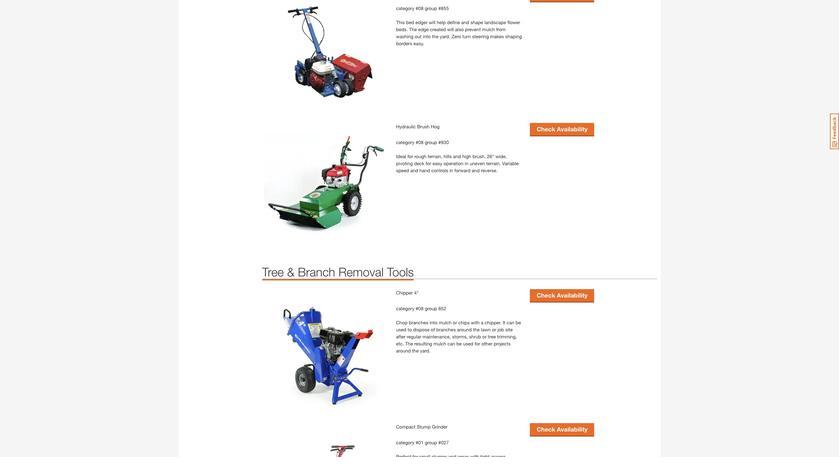 Task type: locate. For each thing, give the bounding box(es) containing it.
1 vertical spatial check availability
[[537, 292, 588, 299]]

mulch
[[483, 26, 495, 32], [439, 320, 452, 325], [434, 341, 447, 347]]

chipper
[[396, 290, 413, 296]]

#08 for into
[[416, 306, 424, 311]]

#08 up edger
[[416, 5, 424, 11]]

into inside chop branches into mulch or chips with a chipper. it can be used to dispose of branches around the lawn or job site after regular maintenance, storms, shrub or tree trimming, etc. the resulting mulch can be used for other projects around the yard.
[[430, 320, 438, 325]]

0 vertical spatial used
[[396, 327, 407, 333]]

can right it
[[507, 320, 515, 325]]

3 category from the top
[[396, 306, 415, 311]]

chipper.
[[485, 320, 502, 325]]

0 vertical spatial yard.
[[440, 33, 451, 39]]

and up also
[[462, 19, 470, 25]]

yard. down the created
[[440, 33, 451, 39]]

can
[[507, 320, 515, 325], [448, 341, 456, 347]]

projects
[[494, 341, 511, 347]]

availability
[[557, 126, 588, 133], [557, 292, 588, 299], [557, 426, 588, 433]]

check availability
[[537, 126, 588, 133], [537, 292, 588, 299], [537, 426, 588, 433]]

#08
[[416, 5, 424, 11], [416, 139, 424, 145], [416, 306, 424, 311]]

1 vertical spatial availability
[[557, 292, 588, 299]]

category up ideal
[[396, 139, 415, 145]]

1 vertical spatial used
[[464, 341, 474, 347]]

for up pivoting on the top left
[[408, 154, 414, 159]]

1 horizontal spatial used
[[464, 341, 474, 347]]

resulting
[[415, 341, 433, 347]]

hog
[[431, 124, 440, 129]]

and inside 'this bed edger will help define and shape landscape flower beds.  the edge created will also prevent mulch from washing out into the yard.  zero turn steering makes shaping borders easy.'
[[462, 19, 470, 25]]

2 check from the top
[[537, 292, 556, 299]]

check
[[537, 126, 556, 133], [537, 292, 556, 299], [537, 426, 556, 433]]

0 vertical spatial into
[[423, 33, 431, 39]]

steering
[[473, 33, 489, 39]]

1 vertical spatial for
[[426, 161, 432, 166]]

1 horizontal spatial around
[[457, 327, 472, 333]]

check for 2nd check availability link from the bottom of the page
[[537, 292, 556, 299]]

hydraulic
[[396, 124, 416, 129]]

or left job
[[492, 327, 497, 333]]

in down operation
[[450, 168, 454, 173]]

created
[[430, 26, 446, 32]]

for
[[408, 154, 414, 159], [426, 161, 432, 166], [475, 341, 481, 347]]

define
[[447, 19, 460, 25]]

2 category from the top
[[396, 139, 415, 145]]

compact stump grinder link
[[396, 424, 448, 430]]

category up "this"
[[396, 5, 415, 11]]

flower
[[508, 19, 521, 25]]

category up chop
[[396, 306, 415, 311]]

terrain.
[[487, 161, 501, 166]]

3 #08 from the top
[[416, 306, 424, 311]]

2 vertical spatial or
[[483, 334, 487, 340]]

into
[[423, 33, 431, 39], [430, 320, 438, 325]]

2 vertical spatial for
[[475, 341, 481, 347]]

chips
[[459, 320, 470, 325]]

0 vertical spatial mulch
[[483, 26, 495, 32]]

3 check availability from the top
[[537, 426, 588, 433]]

4 category from the top
[[396, 440, 415, 446]]

be right it
[[516, 320, 522, 325]]

mulch down landscape
[[483, 26, 495, 32]]

1 horizontal spatial or
[[483, 334, 487, 340]]

0 horizontal spatial in
[[450, 168, 454, 173]]

3 group from the top
[[425, 306, 438, 311]]

2 check availability from the top
[[537, 292, 588, 299]]

1 check availability from the top
[[537, 126, 588, 133]]

0 horizontal spatial branches
[[409, 320, 429, 325]]

will up the created
[[429, 19, 436, 25]]

the down bed
[[410, 26, 417, 32]]

check availability link
[[531, 123, 595, 135], [531, 289, 595, 302], [531, 423, 595, 436]]

4 group from the top
[[425, 440, 438, 446]]

1 check from the top
[[537, 126, 556, 133]]

1 vertical spatial check
[[537, 292, 556, 299]]

group right #01
[[425, 440, 438, 446]]

the down 'with'
[[474, 327, 480, 333]]

1 vertical spatial be
[[457, 341, 462, 347]]

1 vertical spatial #08
[[416, 139, 424, 145]]

the down resulting
[[412, 348, 419, 354]]

#08 up the 'rough' on the top
[[416, 139, 424, 145]]

storms,
[[453, 334, 468, 340]]

job
[[498, 327, 505, 333]]

around down etc.
[[396, 348, 411, 354]]

shape
[[471, 19, 484, 25]]

will down define
[[448, 26, 454, 32]]

1 vertical spatial around
[[396, 348, 411, 354]]

2 check availability link from the top
[[531, 289, 595, 302]]

1 vertical spatial or
[[492, 327, 497, 333]]

1 vertical spatial into
[[430, 320, 438, 325]]

brush.
[[473, 154, 486, 159]]

for up hand
[[426, 161, 432, 166]]

wide,
[[496, 154, 507, 159]]

0 horizontal spatial for
[[408, 154, 414, 159]]

shaping
[[506, 33, 522, 39]]

variable
[[503, 161, 519, 166]]

2 vertical spatial check availability
[[537, 426, 588, 433]]

into up of
[[430, 320, 438, 325]]

group left #855
[[425, 5, 438, 11]]

1 horizontal spatial will
[[448, 26, 454, 32]]

1 group from the top
[[425, 5, 438, 11]]

1 availability from the top
[[557, 126, 588, 133]]

and down deck
[[411, 168, 419, 173]]

2 vertical spatial #08
[[416, 306, 424, 311]]

maintenance,
[[423, 334, 451, 340]]

#08 down 4"
[[416, 306, 424, 311]]

group left 852
[[425, 306, 438, 311]]

0 vertical spatial check availability link
[[531, 123, 595, 135]]

used down the shrub
[[464, 341, 474, 347]]

4"
[[414, 290, 419, 296]]

hand
[[420, 168, 430, 173]]

can down the storms,
[[448, 341, 456, 347]]

2 vertical spatial check availability link
[[531, 423, 595, 436]]

category
[[396, 5, 415, 11], [396, 139, 415, 145], [396, 306, 415, 311], [396, 440, 415, 446]]

mulch down 852
[[439, 320, 452, 325]]

2 availability from the top
[[557, 292, 588, 299]]

and
[[462, 19, 470, 25], [453, 154, 461, 159], [411, 168, 419, 173], [472, 168, 480, 173]]

0 horizontal spatial be
[[457, 341, 462, 347]]

feedback link image
[[831, 113, 840, 150]]

0 horizontal spatial around
[[396, 348, 411, 354]]

borders
[[396, 41, 413, 46]]

#01
[[416, 440, 424, 446]]

1 #08 from the top
[[416, 5, 424, 11]]

0 vertical spatial check
[[537, 126, 556, 133]]

1 horizontal spatial the
[[432, 33, 439, 39]]

chipper 4"
[[396, 290, 419, 296]]

easy.
[[414, 41, 425, 46]]

around
[[457, 327, 472, 333], [396, 348, 411, 354]]

1 horizontal spatial yard.
[[440, 33, 451, 39]]

the inside chop branches into mulch or chips with a chipper. it can be used to dispose of branches around the lawn or job site after regular maintenance, storms, shrub or tree trimming, etc. the resulting mulch can be used for other projects around the yard.
[[406, 341, 413, 347]]

beds.
[[396, 26, 408, 32]]

0 horizontal spatial or
[[453, 320, 458, 325]]

1 vertical spatial branches
[[437, 327, 456, 333]]

0 vertical spatial availability
[[557, 126, 588, 133]]

0 horizontal spatial used
[[396, 327, 407, 333]]

group for #855
[[425, 5, 438, 11]]

the down the created
[[432, 33, 439, 39]]

and up operation
[[453, 154, 461, 159]]

group left #930
[[425, 139, 438, 145]]

branch
[[298, 265, 336, 279]]

or down lawn
[[483, 334, 487, 340]]

will
[[429, 19, 436, 25], [448, 26, 454, 32]]

2 #08 from the top
[[416, 139, 424, 145]]

check availability for 2nd check availability link from the bottom of the page
[[537, 292, 588, 299]]

852
[[439, 306, 447, 311]]

0 horizontal spatial can
[[448, 341, 456, 347]]

category left #01
[[396, 440, 415, 446]]

1 category from the top
[[396, 5, 415, 11]]

into down edge
[[423, 33, 431, 39]]

in down high
[[465, 161, 469, 166]]

2 vertical spatial check
[[537, 426, 556, 433]]

be down the storms,
[[457, 341, 462, 347]]

1 vertical spatial the
[[474, 327, 480, 333]]

the down regular
[[406, 341, 413, 347]]

used
[[396, 327, 407, 333], [464, 341, 474, 347]]

1 vertical spatial yard.
[[420, 348, 431, 354]]

0 horizontal spatial yard.
[[420, 348, 431, 354]]

yard.
[[440, 33, 451, 39], [420, 348, 431, 354]]

zero
[[452, 33, 462, 39]]

1 horizontal spatial for
[[426, 161, 432, 166]]

for inside chop branches into mulch or chips with a chipper. it can be used to dispose of branches around the lawn or job site after regular maintenance, storms, shrub or tree trimming, etc. the resulting mulch can be used for other projects around the yard.
[[475, 341, 481, 347]]

used up after
[[396, 327, 407, 333]]

1 horizontal spatial be
[[516, 320, 522, 325]]

0 vertical spatial for
[[408, 154, 414, 159]]

compact stump grinder image
[[262, 423, 390, 457]]

0 vertical spatial check availability
[[537, 126, 588, 133]]

2 group from the top
[[425, 139, 438, 145]]

group
[[425, 5, 438, 11], [425, 139, 438, 145], [425, 306, 438, 311], [425, 440, 438, 446]]

shrub
[[470, 334, 482, 340]]

bed
[[406, 19, 415, 25]]

branches up dispose
[[409, 320, 429, 325]]

this
[[396, 19, 405, 25]]

or left "chips"
[[453, 320, 458, 325]]

0 vertical spatial #08
[[416, 5, 424, 11]]

1 vertical spatial check availability link
[[531, 289, 595, 302]]

3 check from the top
[[537, 426, 556, 433]]

0 vertical spatial in
[[465, 161, 469, 166]]

2 horizontal spatial the
[[474, 327, 480, 333]]

0 vertical spatial will
[[429, 19, 436, 25]]

category for category #08 group 852
[[396, 306, 415, 311]]

around down "chips"
[[457, 327, 472, 333]]

2 horizontal spatial for
[[475, 341, 481, 347]]

yard. down resulting
[[420, 348, 431, 354]]

deck
[[414, 161, 425, 166]]

0 vertical spatial the
[[432, 33, 439, 39]]

1 vertical spatial the
[[406, 341, 413, 347]]

0 vertical spatial can
[[507, 320, 515, 325]]

check availability for 1st check availability link from the bottom
[[537, 426, 588, 433]]

branches up maintenance,
[[437, 327, 456, 333]]

0 horizontal spatial the
[[412, 348, 419, 354]]

0 vertical spatial around
[[457, 327, 472, 333]]

0 horizontal spatial will
[[429, 19, 436, 25]]

1 vertical spatial will
[[448, 26, 454, 32]]

for down the shrub
[[475, 341, 481, 347]]

2 vertical spatial availability
[[557, 426, 588, 433]]

group for #930
[[425, 139, 438, 145]]

2 horizontal spatial or
[[492, 327, 497, 333]]

26"
[[487, 154, 495, 159]]

makes
[[491, 33, 504, 39]]

1 horizontal spatial in
[[465, 161, 469, 166]]

0 vertical spatial the
[[410, 26, 417, 32]]

yard. inside 'this bed edger will help define and shape landscape flower beds.  the edge created will also prevent mulch from washing out into the yard.  zero turn steering makes shaping borders easy.'
[[440, 33, 451, 39]]

mulch down maintenance,
[[434, 341, 447, 347]]

or
[[453, 320, 458, 325], [492, 327, 497, 333], [483, 334, 487, 340]]



Task type: vqa. For each thing, say whether or not it's contained in the screenshot.
the bottom Availability
yes



Task type: describe. For each thing, give the bounding box(es) containing it.
forward
[[455, 168, 471, 173]]

other
[[482, 341, 493, 347]]

lawn
[[481, 327, 491, 333]]

this bed edger will help define and shape landscape flower beds.  the edge created will also prevent mulch from washing out into the yard.  zero turn steering makes shaping borders easy.
[[396, 19, 522, 46]]

#930
[[439, 139, 449, 145]]

2 vertical spatial mulch
[[434, 341, 447, 347]]

2 vertical spatial the
[[412, 348, 419, 354]]

3 availability from the top
[[557, 426, 588, 433]]

hills
[[444, 154, 452, 159]]

of
[[431, 327, 435, 333]]

1 horizontal spatial branches
[[437, 327, 456, 333]]

category #01 group #027
[[396, 440, 449, 446]]

category #08 group 852
[[396, 306, 447, 311]]

trimming,
[[498, 334, 517, 340]]

terrain,
[[428, 154, 443, 159]]

operation
[[444, 161, 464, 166]]

to
[[408, 327, 412, 333]]

etc.
[[396, 341, 404, 347]]

a
[[481, 320, 484, 325]]

regular
[[407, 334, 422, 340]]

0 vertical spatial branches
[[409, 320, 429, 325]]

hydraulic brush hog
[[396, 124, 440, 129]]

removal
[[339, 265, 384, 279]]

#855
[[439, 5, 449, 11]]

speed
[[396, 168, 409, 173]]

category for category #01 group #027
[[396, 440, 415, 446]]

tree
[[262, 265, 284, 279]]

1 vertical spatial in
[[450, 168, 454, 173]]

1 horizontal spatial can
[[507, 320, 515, 325]]

help
[[437, 19, 446, 25]]

4-inch chipper image
[[262, 289, 390, 417]]

compact stump grinder
[[396, 424, 448, 430]]

#08 for rough
[[416, 139, 424, 145]]

tools
[[387, 265, 414, 279]]

after
[[396, 334, 406, 340]]

3 check availability link from the top
[[531, 423, 595, 436]]

mulch inside 'this bed edger will help define and shape landscape flower beds.  the edge created will also prevent mulch from washing out into the yard.  zero turn steering makes shaping borders easy.'
[[483, 26, 495, 32]]

grinder
[[432, 424, 448, 430]]

into inside 'this bed edger will help define and shape landscape flower beds.  the edge created will also prevent mulch from washing out into the yard.  zero turn steering makes shaping borders easy.'
[[423, 33, 431, 39]]

category #08 group #930
[[396, 139, 449, 145]]

tree & branch removal tools
[[262, 265, 414, 279]]

category #08 group #855
[[396, 5, 449, 11]]

stump
[[417, 424, 431, 430]]

#027
[[439, 440, 449, 446]]

category for category #08 group #855
[[396, 5, 415, 11]]

reverse.
[[481, 168, 498, 173]]

hydraulic brush hog image
[[262, 123, 390, 250]]

yard. inside chop branches into mulch or chips with a chipper. it can be used to dispose of branches around the lawn or job site after regular maintenance, storms, shrub or tree trimming, etc. the resulting mulch can be used for other projects around the yard.
[[420, 348, 431, 354]]

controls
[[432, 168, 449, 173]]

washing
[[396, 33, 414, 39]]

1 check availability link from the top
[[531, 123, 595, 135]]

brush
[[418, 124, 430, 129]]

edge
[[419, 26, 429, 32]]

1 vertical spatial mulch
[[439, 320, 452, 325]]

1 vertical spatial can
[[448, 341, 456, 347]]

out
[[415, 33, 422, 39]]

edger
[[416, 19, 428, 25]]

check for 1st check availability link from the top
[[537, 126, 556, 133]]

chop
[[396, 320, 408, 325]]

pivoting
[[396, 161, 413, 166]]

from
[[497, 26, 506, 32]]

0 vertical spatial be
[[516, 320, 522, 325]]

check for 1st check availability link from the bottom
[[537, 426, 556, 433]]

also
[[456, 26, 464, 32]]

check availability for 1st check availability link from the top
[[537, 126, 588, 133]]

rough
[[415, 154, 427, 159]]

ideal for rough terrain, hills and high brush. 26" wide, pivoting deck for easy operation in uneven terrain. variable speed and hand controls in forward and reverse.
[[396, 154, 519, 173]]

#08 for edger
[[416, 5, 424, 11]]

0 vertical spatial or
[[453, 320, 458, 325]]

compact
[[396, 424, 416, 430]]

high
[[463, 154, 472, 159]]

bed edger image
[[262, 0, 390, 116]]

category for category #08 group #930
[[396, 139, 415, 145]]

landscape
[[485, 19, 507, 25]]

chop branches into mulch or chips with a chipper. it can be used to dispose of branches around the lawn or job site after regular maintenance, storms, shrub or tree trimming, etc. the resulting mulch can be used for other projects around the yard.
[[396, 320, 522, 354]]

with
[[471, 320, 480, 325]]

dispose
[[414, 327, 430, 333]]

group for 852
[[425, 306, 438, 311]]

easy
[[433, 161, 443, 166]]

group for #027
[[425, 440, 438, 446]]

the inside 'this bed edger will help define and shape landscape flower beds.  the edge created will also prevent mulch from washing out into the yard.  zero turn steering makes shaping borders easy.'
[[432, 33, 439, 39]]

and down uneven
[[472, 168, 480, 173]]

ideal
[[396, 154, 407, 159]]

hydraulic brush hog link
[[396, 124, 440, 129]]

uneven
[[470, 161, 485, 166]]

turn
[[463, 33, 471, 39]]

tree
[[488, 334, 496, 340]]

&
[[287, 265, 295, 279]]

prevent
[[465, 26, 481, 32]]

the inside 'this bed edger will help define and shape landscape flower beds.  the edge created will also prevent mulch from washing out into the yard.  zero turn steering makes shaping borders easy.'
[[410, 26, 417, 32]]

site
[[506, 327, 513, 333]]

it
[[503, 320, 506, 325]]



